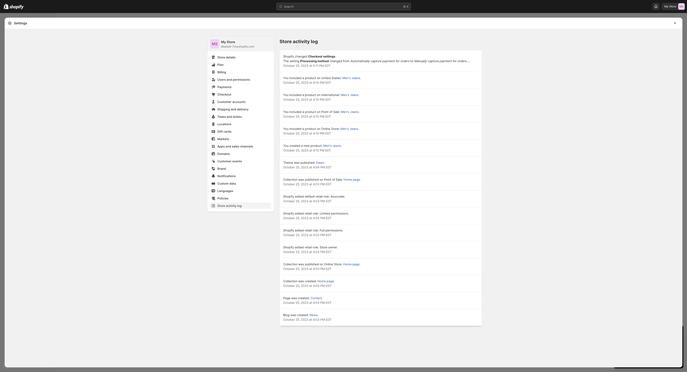Task type: vqa. For each thing, say whether or not it's contained in the screenshot.


Task type: locate. For each thing, give the bounding box(es) containing it.
dialog
[[685, 18, 688, 368]]

cards
[[224, 130, 232, 133]]

product for international:
[[305, 93, 316, 97]]

1 horizontal spatial from
[[343, 59, 350, 63]]

at up default
[[310, 182, 312, 186]]

shipping and delivery link
[[210, 106, 271, 113]]

10 at from the top
[[310, 216, 312, 220]]

4:03 up collection was published on online store: home page . october 25, 2023 at 4:03 pm edt
[[313, 250, 320, 254]]

users and permissions link
[[210, 76, 271, 83]]

2023
[[301, 64, 309, 68], [301, 81, 309, 84], [301, 98, 309, 101], [301, 115, 309, 118], [301, 132, 309, 135], [301, 149, 309, 152], [301, 166, 309, 169], [301, 182, 309, 186], [301, 199, 309, 203], [301, 216, 309, 220], [301, 233, 309, 237], [301, 250, 309, 254], [301, 267, 309, 271], [301, 284, 309, 288], [301, 301, 309, 305], [301, 318, 309, 322]]

5 25, from the top
[[296, 132, 300, 135]]

united
[[322, 76, 331, 80]]

8 2023 from the top
[[301, 182, 309, 186]]

4 added from the top
[[295, 246, 304, 249]]

4 4:10 from the top
[[313, 132, 319, 135]]

on left international:
[[317, 93, 321, 97]]

sales
[[232, 145, 240, 148]]

1 product from the top
[[305, 76, 316, 80]]

1 horizontal spatial orders
[[458, 59, 467, 63]]

you
[[284, 76, 289, 80], [284, 93, 289, 97], [284, 110, 289, 114], [284, 127, 289, 131], [284, 144, 289, 148]]

1 vertical spatial created:
[[298, 296, 310, 300]]

16 2023 from the top
[[301, 318, 309, 322]]

at down 'new' at left
[[310, 149, 312, 152]]

contact
[[311, 296, 322, 300]]

added for shopify added retail role: full permissions. october 25, 2023 at 4:03 pm edt
[[295, 229, 304, 232]]

3 you from the top
[[284, 110, 289, 114]]

role: for limited
[[313, 212, 319, 215]]

was for theme was published:
[[294, 161, 300, 165]]

4:03 inside shopify added retail role: limited permissions. october 25, 2023 at 4:03 pm edt
[[313, 216, 320, 220]]

settings dialog
[[5, 18, 683, 368]]

included inside you included a product on point of sale: men's jeans . october 25, 2023 at 4:10 pm edt
[[290, 110, 302, 114]]

1 vertical spatial collection
[[284, 263, 298, 266]]

1 vertical spatial setting
[[290, 64, 300, 68]]

collection inside collection was published on online store: home page . october 25, 2023 at 4:03 pm edt
[[284, 263, 298, 266]]

1 vertical spatial published
[[305, 263, 319, 266]]

4:03 up the shopify added retail role: full permissions. october 25, 2023 at 4:03 pm edt
[[313, 216, 320, 220]]

1 setting from the top
[[290, 59, 300, 63]]

log up processing
[[311, 39, 318, 44]]

1 4:03 from the top
[[313, 182, 320, 186]]

setting left "5:11"
[[290, 64, 300, 68]]

apps
[[218, 145, 225, 148]]

4 4:03 from the top
[[313, 233, 320, 237]]

7 4:03 from the top
[[313, 284, 320, 288]]

shopify image
[[9, 5, 24, 9]]

0 vertical spatial from
[[343, 59, 350, 63]]

on inside you included a product on international: men's jeans . october 25, 2023 at 4:10 pm edt
[[317, 93, 321, 97]]

my store image
[[679, 3, 685, 10], [210, 39, 219, 49]]

and right apps
[[226, 145, 231, 148]]

shopify changed checkout settings the setting processing method changed from automatically capture payment for orders to manually capture payment for orders .
[[284, 55, 468, 63]]

product down you included a product on international: men's jeans . october 25, 2023 at 4:10 pm edt
[[305, 110, 316, 114]]

1 vertical spatial permissions.
[[326, 229, 344, 232]]

shopify added retail role: full permissions. october 25, 2023 at 4:03 pm edt
[[284, 229, 344, 237]]

created: inside page was created: contact . october 25, 2023 at 4:03 pm edt
[[298, 296, 310, 300]]

4:03 down contact link
[[313, 301, 320, 305]]

4:03 down default
[[313, 199, 320, 203]]

permissions. inside the shopify added retail role: full permissions. october 25, 2023 at 4:03 pm edt
[[326, 229, 344, 232]]

0 vertical spatial store:
[[332, 127, 340, 131]]

checkout down payments
[[218, 93, 231, 96]]

0 vertical spatial the
[[284, 59, 289, 63]]

0 horizontal spatial activity
[[226, 204, 237, 208]]

pm inside the shopify added retail role: full permissions. october 25, 2023 at 4:03 pm edt
[[321, 233, 325, 237]]

pm inside you included a product on united states: men's jeans . october 25, 2023 at 4:10 pm edt
[[320, 81, 325, 84]]

my inside my store 8ba5a5-7.myshopify.com
[[221, 40, 226, 44]]

store:
[[332, 127, 340, 131], [334, 263, 343, 266]]

added down shopify added default retail role: associate. october 25, 2023 at 4:03 pm edt
[[295, 212, 304, 215]]

permissions. inside shopify added retail role: limited permissions. october 25, 2023 at 4:03 pm edt
[[331, 212, 349, 215]]

included for you included a product on international: men's jeans . october 25, 2023 at 4:10 pm edt
[[290, 93, 302, 97]]

added inside shopify added retail role: store owner. october 25, 2023 at 4:03 pm edt
[[295, 246, 304, 249]]

0 vertical spatial home page link
[[344, 178, 360, 182]]

added for shopify added retail role: limited permissions. october 25, 2023 at 4:03 pm edt
[[295, 212, 304, 215]]

1 vertical spatial changed
[[330, 59, 342, 63]]

1 vertical spatial store activity log
[[218, 204, 242, 208]]

13 october from the top
[[284, 267, 295, 271]]

3 4:10 from the top
[[313, 115, 319, 118]]

pm
[[320, 64, 324, 68], [320, 81, 325, 84], [320, 98, 325, 101], [320, 115, 325, 118], [320, 132, 325, 135], [320, 149, 325, 152], [321, 166, 325, 169], [321, 182, 325, 186], [321, 199, 325, 203], [321, 216, 325, 220], [321, 233, 325, 237], [321, 250, 325, 254], [321, 267, 325, 271], [321, 284, 325, 288], [321, 301, 325, 305], [321, 318, 325, 322]]

0 horizontal spatial checkout
[[218, 93, 231, 96]]

6 25, from the top
[[296, 149, 300, 152]]

edt inside the shopify added retail role: full permissions. october 25, 2023 at 4:03 pm edt
[[326, 233, 332, 237]]

at up "contact"
[[310, 284, 312, 288]]

details
[[226, 55, 236, 59]]

was up page was created: contact . october 25, 2023 at 4:03 pm edt
[[299, 279, 304, 283]]

1 included from the top
[[290, 76, 302, 80]]

at down 'news' at bottom left
[[310, 318, 312, 322]]

pm inside you included a product on international: men's jeans . october 25, 2023 at 4:10 pm edt
[[320, 98, 325, 101]]

1 horizontal spatial payment
[[440, 59, 452, 63]]

4 shopify from the top
[[284, 229, 294, 232]]

1 vertical spatial home
[[344, 263, 352, 266]]

1 payment from the left
[[383, 59, 395, 63]]

1 vertical spatial the
[[284, 64, 289, 68]]

online inside collection was published on online store: home page . october 25, 2023 at 4:03 pm edt
[[324, 263, 333, 266]]

was for page was created:
[[292, 296, 297, 300]]

0 horizontal spatial capture
[[371, 59, 382, 63]]

1 horizontal spatial capture
[[428, 59, 439, 63]]

0 vertical spatial page
[[353, 178, 360, 182]]

at up shopify added retail role: store owner. october 25, 2023 at 4:03 pm edt
[[310, 233, 312, 237]]

october inside you included a product on international: men's jeans . october 25, 2023 at 4:10 pm edt
[[284, 98, 295, 101]]

created: inside blog was created: news . october 25, 2023 at 4:03 pm edt
[[297, 313, 309, 317]]

and down customer accounts on the top of page
[[231, 107, 236, 111]]

included for you included a product on united states: men's jeans . october 25, 2023 at 4:10 pm edt
[[290, 76, 302, 80]]

you for you included a product on online store: men's jeans . october 25, 2023 at 4:10 pm edt
[[284, 127, 289, 131]]

sale: inside you included a product on point of sale: men's jeans . october 25, 2023 at 4:10 pm edt
[[334, 110, 340, 114]]

retail down shopify added default retail role: associate. october 25, 2023 at 4:03 pm edt
[[305, 212, 312, 215]]

14 at from the top
[[310, 284, 312, 288]]

8 at from the top
[[310, 182, 312, 186]]

6 2023 from the top
[[301, 149, 309, 152]]

of down international:
[[330, 110, 333, 114]]

a inside you included a product on online store: men's jeans . october 25, 2023 at 4:10 pm edt
[[303, 127, 304, 131]]

product for united
[[305, 76, 316, 80]]

at down october 25, 2023 at 5:11 pm edt
[[310, 81, 312, 84]]

2023 inside collection was published on online store: home page . october 25, 2023 at 4:03 pm edt
[[301, 267, 309, 271]]

2 shopify from the top
[[284, 195, 294, 198]]

9 4:03 from the top
[[313, 318, 320, 322]]

0 vertical spatial point
[[322, 110, 329, 114]]

you included a product on online store: men's jeans . october 25, 2023 at 4:10 pm edt
[[284, 127, 359, 135]]

12 at from the top
[[310, 250, 312, 254]]

setting up the setting
[[290, 59, 300, 63]]

a inside you created a new product: men's jeans . october 25, 2023 at 4:10 pm edt
[[301, 144, 303, 148]]

retail for store
[[305, 246, 312, 249]]

25, inside page was created: contact . october 25, 2023 at 4:03 pm edt
[[296, 301, 300, 305]]

a inside you included a product on united states: men's jeans . october 25, 2023 at 4:10 pm edt
[[303, 76, 304, 80]]

added for shopify added retail role: store owner. october 25, 2023 at 4:03 pm edt
[[295, 246, 304, 249]]

4 at from the top
[[310, 115, 312, 118]]

1 horizontal spatial checkout
[[308, 55, 323, 58]]

25, inside shopify added retail role: store owner. october 25, 2023 at 4:03 pm edt
[[296, 250, 300, 254]]

my store image left 8ba5a5-
[[210, 39, 219, 49]]

october inside you included a product on united states: men's jeans . october 25, 2023 at 4:10 pm edt
[[284, 81, 295, 84]]

15 october from the top
[[284, 301, 295, 305]]

permissions. right full
[[326, 229, 344, 232]]

my
[[665, 5, 669, 8], [221, 40, 226, 44]]

1 vertical spatial checkout
[[218, 93, 231, 96]]

was down shopify added retail role: store owner. october 25, 2023 at 4:03 pm edt
[[299, 263, 304, 266]]

setting
[[290, 59, 300, 63], [290, 64, 300, 68]]

retail for full
[[305, 229, 312, 232]]

1 vertical spatial my
[[221, 40, 226, 44]]

1 vertical spatial page
[[353, 263, 360, 266]]

0 horizontal spatial store activity log
[[218, 204, 242, 208]]

shipping and delivery
[[218, 107, 249, 111]]

2023 up blog was created: news . october 25, 2023 at 4:03 pm edt
[[301, 301, 309, 305]]

you included a product on international: men's jeans . october 25, 2023 at 4:10 pm edt
[[284, 93, 360, 101]]

product inside you included a product on united states: men's jeans . october 25, 2023 at 4:10 pm edt
[[305, 76, 316, 80]]

permissions
[[233, 78, 250, 81]]

5 shopify from the top
[[284, 246, 294, 249]]

2023 down october 25, 2023 at 5:11 pm edt
[[301, 81, 309, 84]]

2 vertical spatial page
[[327, 279, 334, 283]]

2 vertical spatial home page link
[[318, 279, 334, 283]]

4 included from the top
[[290, 127, 302, 131]]

25, inside you included a product on international: men's jeans . october 25, 2023 at 4:10 pm edt
[[296, 98, 300, 101]]

added down shopify added retail role: limited permissions. october 25, 2023 at 4:03 pm edt
[[295, 229, 304, 232]]

0 vertical spatial store activity log
[[280, 39, 318, 44]]

0 horizontal spatial my store image
[[210, 39, 219, 49]]

0 horizontal spatial orders
[[401, 59, 410, 63]]

shopify inside the shopify added retail role: full permissions. october 25, 2023 at 4:03 pm edt
[[284, 229, 294, 232]]

added for shopify added default retail role: associate. october 25, 2023 at 4:03 pm edt
[[295, 195, 304, 198]]

2023 up page was created: contact . october 25, 2023 at 4:03 pm edt
[[301, 284, 309, 288]]

4 product from the top
[[305, 127, 316, 131]]

channels
[[240, 145, 253, 148]]

13 25, from the top
[[296, 267, 300, 271]]

store activity log up processing
[[280, 39, 318, 44]]

ms button
[[210, 39, 219, 49]]

shopify for shopify changed checkout settings the setting processing method changed from automatically capture payment for orders to manually capture payment for orders .
[[284, 55, 294, 58]]

role: inside shopify added retail role: limited permissions. october 25, 2023 at 4:03 pm edt
[[313, 212, 319, 215]]

retail inside shopify added retail role: limited permissions. october 25, 2023 at 4:03 pm edt
[[305, 212, 312, 215]]

customer down domains on the left top
[[218, 159, 232, 163]]

jeans inside you included a product on point of sale: men's jeans . october 25, 2023 at 4:10 pm edt
[[351, 110, 359, 114]]

at up 'new' at left
[[310, 132, 312, 135]]

created: for collection was created:
[[305, 279, 317, 283]]

retail
[[316, 195, 323, 198], [305, 212, 312, 215], [305, 229, 312, 232], [305, 246, 312, 249]]

sale: down international:
[[334, 110, 340, 114]]

8 4:03 from the top
[[313, 301, 320, 305]]

25, inside you included a product on point of sale: men's jeans . october 25, 2023 at 4:10 pm edt
[[296, 115, 300, 118]]

4:03 inside shopify added retail role: store owner. october 25, 2023 at 4:03 pm edt
[[313, 250, 320, 254]]

5 4:10 from the top
[[313, 149, 319, 152]]

2 horizontal spatial changed
[[330, 59, 342, 63]]

capture right manually
[[428, 59, 439, 63]]

limited
[[320, 212, 331, 215]]

domains
[[218, 152, 230, 156]]

created: left 'news' at bottom left
[[297, 313, 309, 317]]

store activity log
[[280, 39, 318, 44], [218, 204, 242, 208]]

edt inside page was created: contact . october 25, 2023 at 4:03 pm edt
[[326, 301, 332, 305]]

2023 down page was created: contact . october 25, 2023 at 4:03 pm edt
[[301, 318, 309, 322]]

1 horizontal spatial activity
[[293, 39, 310, 44]]

role: left limited
[[313, 212, 319, 215]]

. inside you included a product on international: men's jeans . october 25, 2023 at 4:10 pm edt
[[359, 93, 360, 97]]

1 vertical spatial store:
[[334, 263, 343, 266]]

locations link
[[210, 121, 271, 127]]

0 horizontal spatial log
[[238, 204, 242, 208]]

a for online
[[303, 127, 304, 131]]

edt inside shopify added default retail role: associate. october 25, 2023 at 4:03 pm edt
[[326, 199, 332, 203]]

edt
[[325, 64, 331, 68], [326, 81, 331, 84], [326, 98, 331, 101], [326, 115, 331, 118], [326, 132, 331, 135], [326, 149, 331, 152], [326, 166, 332, 169], [326, 182, 332, 186], [326, 199, 332, 203], [326, 216, 332, 220], [326, 233, 332, 237], [326, 250, 332, 254], [326, 267, 332, 271], [326, 284, 332, 288], [326, 301, 332, 305], [326, 318, 332, 322]]

3 included from the top
[[290, 110, 302, 114]]

home page link for collection was published on online store:
[[344, 263, 360, 266]]

shipping
[[218, 107, 230, 111]]

on inside you included a product on point of sale: men's jeans . october 25, 2023 at 4:10 pm edt
[[317, 110, 321, 114]]

16 at from the top
[[310, 318, 312, 322]]

0 vertical spatial sale:
[[334, 110, 340, 114]]

1 vertical spatial customer
[[218, 159, 232, 163]]

from left automatically
[[343, 59, 350, 63]]

added left default
[[295, 195, 304, 198]]

⌘
[[404, 5, 406, 8]]

added inside shopify added retail role: limited permissions. october 25, 2023 at 4:03 pm edt
[[295, 212, 304, 215]]

3 25, from the top
[[296, 98, 300, 101]]

on inside collection was published on online store: home page . october 25, 2023 at 4:03 pm edt
[[320, 263, 324, 266]]

theme
[[284, 161, 293, 165]]

store: down you included a product on point of sale: men's jeans . october 25, 2023 at 4:10 pm edt
[[332, 127, 340, 131]]

at up you included a product on point of sale: men's jeans . october 25, 2023 at 4:10 pm edt
[[310, 98, 312, 101]]

of
[[330, 110, 333, 114], [332, 178, 335, 182]]

at up you included a product on online store: men's jeans . october 25, 2023 at 4:10 pm edt at top
[[310, 115, 312, 118]]

1 vertical spatial activity
[[226, 204, 237, 208]]

4:10 inside you included a product on united states: men's jeans . october 25, 2023 at 4:10 pm edt
[[313, 81, 319, 84]]

1 horizontal spatial for
[[453, 59, 457, 63]]

october inside "theme was published: dawn . october 25, 2023 at 4:04 pm edt"
[[284, 166, 295, 169]]

2 vertical spatial home
[[318, 279, 326, 283]]

you inside you included a product on united states: men's jeans . october 25, 2023 at 4:10 pm edt
[[284, 76, 289, 80]]

0 vertical spatial checkout
[[308, 55, 323, 58]]

4 25, from the top
[[296, 115, 300, 118]]

changed from
[[307, 64, 329, 68]]

role:
[[324, 195, 330, 198], [313, 212, 319, 215], [313, 229, 319, 232], [313, 246, 319, 249]]

25, inside you included a product on online store: men's jeans . october 25, 2023 at 4:10 pm edt
[[296, 132, 300, 135]]

4 october from the top
[[284, 115, 295, 118]]

blog was created: news . october 25, 2023 at 4:03 pm edt
[[284, 313, 332, 322]]

1 horizontal spatial store activity log
[[280, 39, 318, 44]]

7 at from the top
[[310, 166, 312, 169]]

was right page
[[292, 296, 297, 300]]

men's jeans link for you included a product on international:
[[341, 93, 359, 97]]

created
[[290, 144, 301, 148]]

sale:
[[334, 110, 340, 114], [336, 178, 343, 182]]

online down you included a product on point of sale: men's jeans . october 25, 2023 at 4:10 pm edt
[[322, 127, 331, 131]]

4:10 up you included a product on point of sale: men's jeans . october 25, 2023 at 4:10 pm edt
[[313, 98, 319, 101]]

log inside the shop settings menu element
[[238, 204, 242, 208]]

2023 up the shopify added retail role: full permissions. october 25, 2023 at 4:03 pm edt
[[301, 216, 309, 220]]

0 horizontal spatial payment
[[383, 59, 395, 63]]

added down the shopify added retail role: full permissions. october 25, 2023 at 4:03 pm edt
[[295, 246, 304, 249]]

15 2023 from the top
[[301, 301, 309, 305]]

0 vertical spatial created:
[[305, 279, 317, 283]]

at inside collection was created: home page . october 25, 2023 at 4:03 pm edt
[[310, 284, 312, 288]]

1 added from the top
[[295, 195, 304, 198]]

4:04
[[313, 166, 320, 169]]

0 vertical spatial customer
[[218, 100, 232, 104]]

created: for blog was created:
[[297, 313, 309, 317]]

created: left "contact"
[[298, 296, 310, 300]]

at left "5:11"
[[310, 64, 312, 68]]

created:
[[305, 279, 317, 283], [298, 296, 310, 300], [297, 313, 309, 317]]

custom data link
[[210, 180, 271, 187]]

0 vertical spatial collection
[[284, 178, 298, 182]]

6 october from the top
[[284, 149, 295, 152]]

pm inside blog was created: news . october 25, 2023 at 4:03 pm edt
[[321, 318, 325, 322]]

collection inside collection was published on point of sale: home page . october 25, 2023 at 4:03 pm edt
[[284, 178, 298, 182]]

was inside "theme was published: dawn . october 25, 2023 at 4:04 pm edt"
[[294, 161, 300, 165]]

15 at from the top
[[310, 301, 312, 305]]

2023 inside page was created: contact . october 25, 2023 at 4:03 pm edt
[[301, 301, 309, 305]]

4:10 up you included a product on international: men's jeans . october 25, 2023 at 4:10 pm edt
[[313, 81, 319, 84]]

product inside you included a product on online store: men's jeans . october 25, 2023 at 4:10 pm edt
[[305, 127, 316, 131]]

25, inside you created a new product: men's jeans . october 25, 2023 at 4:10 pm edt
[[296, 149, 300, 152]]

1 vertical spatial point
[[324, 178, 332, 182]]

2 4:03 from the top
[[313, 199, 320, 203]]

2 payment from the left
[[440, 59, 452, 63]]

2023 down 'new' at left
[[301, 149, 309, 152]]

published:
[[301, 161, 316, 165]]

7 october from the top
[[284, 166, 295, 169]]

customer for customer accounts
[[218, 100, 232, 104]]

brand link
[[210, 166, 271, 172]]

for
[[396, 59, 400, 63], [453, 59, 457, 63]]

activity down policies
[[226, 204, 237, 208]]

payment
[[383, 59, 395, 63], [440, 59, 452, 63]]

and for delivery
[[231, 107, 236, 111]]

pm inside shopify added retail role: limited permissions. october 25, 2023 at 4:03 pm edt
[[321, 216, 325, 220]]

0 vertical spatial changed
[[295, 55, 308, 58]]

1 vertical spatial sale:
[[336, 178, 343, 182]]

2 25, from the top
[[296, 81, 300, 84]]

jeans inside you included a product on united states: men's jeans . october 25, 2023 at 4:10 pm edt
[[352, 76, 360, 80]]

4:03 up collection was created: home page . october 25, 2023 at 4:03 pm edt
[[313, 267, 320, 271]]

you for you created a new product: men's jeans . october 25, 2023 at 4:10 pm edt
[[284, 144, 289, 148]]

my for my store 8ba5a5-7.myshopify.com
[[221, 40, 226, 44]]

2 setting from the top
[[290, 64, 300, 68]]

at down published:
[[310, 166, 312, 169]]

created: inside collection was created: home page . october 25, 2023 at 4:03 pm edt
[[305, 279, 317, 283]]

added
[[295, 195, 304, 198], [295, 212, 304, 215], [295, 229, 304, 232], [295, 246, 304, 249]]

0 vertical spatial published
[[305, 178, 319, 182]]

2023 inside collection was published on point of sale: home page . october 25, 2023 at 4:03 pm edt
[[301, 182, 309, 186]]

collection was published on point of sale: home page . october 25, 2023 at 4:03 pm edt
[[284, 178, 361, 186]]

customer up shipping
[[218, 100, 232, 104]]

1 vertical spatial log
[[238, 204, 242, 208]]

at up collection was created: home page . october 25, 2023 at 4:03 pm edt
[[310, 267, 312, 271]]

shopify inside shopify added retail role: store owner. october 25, 2023 at 4:03 pm edt
[[284, 246, 294, 249]]

3 shopify from the top
[[284, 212, 294, 215]]

home inside collection was published on online store: home page . october 25, 2023 at 4:03 pm edt
[[344, 263, 352, 266]]

and
[[227, 78, 232, 81], [231, 107, 236, 111], [227, 115, 232, 119], [226, 145, 231, 148]]

11 2023 from the top
[[301, 233, 309, 237]]

role: left full
[[313, 229, 319, 232]]

pm inside collection was created: home page . october 25, 2023 at 4:03 pm edt
[[321, 284, 325, 288]]

edt inside shopify added retail role: limited permissions. october 25, 2023 at 4:03 pm edt
[[326, 216, 332, 220]]

2023 up collection was created: home page . october 25, 2023 at 4:03 pm edt
[[301, 267, 309, 271]]

8ba5a5-
[[221, 45, 233, 48]]

shopify added default retail role: associate. october 25, 2023 at 4:03 pm edt
[[284, 195, 346, 203]]

2 added from the top
[[295, 212, 304, 215]]

collection for collection was published on point of sale: home page . october 25, 2023 at 4:03 pm edt
[[284, 178, 298, 182]]

1 horizontal spatial log
[[311, 39, 318, 44]]

permissions. right limited
[[331, 212, 349, 215]]

14 october from the top
[[284, 284, 295, 288]]

2023 inside you included a product on international: men's jeans . october 25, 2023 at 4:10 pm edt
[[301, 98, 309, 101]]

role: down the shopify added retail role: full permissions. october 25, 2023 at 4:03 pm edt
[[313, 246, 319, 249]]

2 published from the top
[[305, 263, 319, 266]]

data
[[230, 182, 236, 185]]

created: up "contact"
[[305, 279, 317, 283]]

6 4:03 from the top
[[313, 267, 320, 271]]

3 4:03 from the top
[[313, 216, 320, 220]]

retail left full
[[305, 229, 312, 232]]

4 you from the top
[[284, 127, 289, 131]]

on down dawn
[[320, 178, 324, 182]]

2 vertical spatial created:
[[297, 313, 309, 317]]

and for permissions
[[227, 78, 232, 81]]

sale: up associate.
[[336, 178, 343, 182]]

0 vertical spatial setting
[[290, 59, 300, 63]]

1 collection from the top
[[284, 178, 298, 182]]

customer events
[[218, 159, 242, 163]]

10 october from the top
[[284, 216, 295, 220]]

4:03 down news link
[[313, 318, 320, 322]]

4:10 down product: in the left of the page
[[313, 149, 319, 152]]

0 vertical spatial permissions.
[[331, 212, 349, 215]]

15 25, from the top
[[296, 301, 300, 305]]

customer events link
[[210, 158, 271, 165]]

product for online
[[305, 127, 316, 131]]

published down shopify added retail role: store owner. october 25, 2023 at 4:03 pm edt
[[305, 263, 319, 266]]

was down "theme was published: dawn . october 25, 2023 at 4:04 pm edt"
[[299, 178, 304, 182]]

associate.
[[331, 195, 346, 198]]

home page link for collection was created:
[[318, 279, 334, 283]]

edt inside collection was published on point of sale: home page . october 25, 2023 at 4:03 pm edt
[[326, 182, 332, 186]]

3 october from the top
[[284, 98, 295, 101]]

2 for from the left
[[453, 59, 457, 63]]

you for you included a product on point of sale: men's jeans . october 25, 2023 at 4:10 pm edt
[[284, 110, 289, 114]]

12 25, from the top
[[296, 250, 300, 254]]

3 2023 from the top
[[301, 98, 309, 101]]

2 product from the top
[[305, 93, 316, 97]]

8 25, from the top
[[296, 182, 300, 186]]

1 horizontal spatial my store image
[[679, 3, 685, 10]]

october inside the shopify added retail role: full permissions. october 25, 2023 at 4:03 pm edt
[[284, 233, 295, 237]]

changed down settings
[[330, 59, 342, 63]]

0 vertical spatial my
[[665, 5, 669, 8]]

2023 down the shopify added retail role: full permissions. october 25, 2023 at 4:03 pm edt
[[301, 250, 309, 254]]

1 shopify from the top
[[284, 55, 294, 58]]

25, inside "theme was published: dawn . october 25, 2023 at 4:04 pm edt"
[[296, 166, 300, 169]]

9 25, from the top
[[296, 199, 300, 203]]

at up the shopify added retail role: full permissions. october 25, 2023 at 4:03 pm edt
[[310, 216, 312, 220]]

2023 inside you included a product on online store: men's jeans . october 25, 2023 at 4:10 pm edt
[[301, 132, 309, 135]]

capture right automatically
[[371, 59, 382, 63]]

16 october from the top
[[284, 318, 295, 322]]

and right the taxes
[[227, 115, 232, 119]]

16 25, from the top
[[296, 318, 300, 322]]

4 2023 from the top
[[301, 115, 309, 118]]

point down dawn
[[324, 178, 332, 182]]

changed up processing
[[295, 55, 308, 58]]

changed down processing
[[308, 64, 320, 68]]

included inside you included a product on online store: men's jeans . october 25, 2023 at 4:10 pm edt
[[290, 127, 302, 131]]

3 product from the top
[[305, 110, 316, 114]]

9 at from the top
[[310, 199, 312, 203]]

8 october from the top
[[284, 182, 295, 186]]

payments
[[218, 85, 232, 89]]

customer for customer events
[[218, 159, 232, 163]]

2023 up 'new' at left
[[301, 132, 309, 135]]

product down october 25, 2023 at 5:11 pm edt
[[305, 76, 316, 80]]

edt inside collection was created: home page . october 25, 2023 at 4:03 pm edt
[[326, 284, 332, 288]]

jeans
[[352, 76, 360, 80], [350, 93, 359, 97], [351, 110, 359, 114], [350, 127, 359, 131], [333, 144, 341, 148]]

14 2023 from the top
[[301, 284, 309, 288]]

2023 down default
[[301, 199, 309, 203]]

. inside collection was created: home page . october 25, 2023 at 4:03 pm edt
[[334, 279, 335, 283]]

2 you from the top
[[284, 93, 289, 97]]

2 included from the top
[[290, 93, 302, 97]]

2023 down published:
[[301, 166, 309, 169]]

october
[[284, 64, 295, 68], [284, 81, 295, 84], [284, 98, 295, 101], [284, 115, 295, 118], [284, 132, 295, 135], [284, 149, 295, 152], [284, 166, 295, 169], [284, 182, 295, 186], [284, 199, 295, 203], [284, 216, 295, 220], [284, 233, 295, 237], [284, 250, 295, 254], [284, 267, 295, 271], [284, 284, 295, 288], [284, 301, 295, 305], [284, 318, 295, 322]]

was
[[294, 161, 300, 165], [299, 178, 304, 182], [299, 263, 304, 266], [299, 279, 304, 283], [292, 296, 297, 300], [291, 313, 296, 317]]

and for sales
[[226, 145, 231, 148]]

brand
[[218, 167, 226, 171]]

included for you included a product on online store: men's jeans . october 25, 2023 at 4:10 pm edt
[[290, 127, 302, 131]]

october inside shopify added retail role: store owner. october 25, 2023 at 4:03 pm edt
[[284, 250, 295, 254]]

7 25, from the top
[[296, 166, 300, 169]]

5 4:03 from the top
[[313, 250, 320, 254]]

product down you included a product on united states: men's jeans . october 25, 2023 at 4:10 pm edt
[[305, 93, 316, 97]]

1 vertical spatial from
[[321, 64, 328, 68]]

store activity log inside the shop settings menu element
[[218, 204, 242, 208]]

a
[[303, 76, 304, 80], [303, 93, 304, 97], [303, 110, 304, 114], [303, 127, 304, 131], [301, 144, 303, 148]]

25, inside shopify added default retail role: associate. october 25, 2023 at 4:03 pm edt
[[296, 199, 300, 203]]

3 collection from the top
[[284, 279, 298, 283]]

1 horizontal spatial my
[[665, 5, 669, 8]]

men's jeans link for you created a new product:
[[324, 144, 341, 148]]

0 vertical spatial of
[[330, 110, 333, 114]]

1 vertical spatial home page link
[[344, 263, 360, 266]]

13 2023 from the top
[[301, 267, 309, 271]]

4:03 up default
[[313, 182, 320, 186]]

from
[[343, 59, 350, 63], [321, 64, 328, 68]]

men's inside you included a product on point of sale: men's jeans . october 25, 2023 at 4:10 pm edt
[[341, 110, 350, 114]]

retail down the shopify added retail role: full permissions. october 25, 2023 at 4:03 pm edt
[[305, 246, 312, 249]]

1 vertical spatial of
[[332, 178, 335, 182]]

edt inside you included a product on online store: men's jeans . october 25, 2023 at 4:10 pm edt
[[326, 132, 331, 135]]

retail right default
[[316, 195, 323, 198]]

collection was created: home page . october 25, 2023 at 4:03 pm edt
[[284, 279, 335, 288]]

shopify for shopify added retail role: full permissions. october 25, 2023 at 4:03 pm edt
[[284, 229, 294, 232]]

0 vertical spatial online
[[322, 127, 331, 131]]

4:10 up you included a product on online store: men's jeans . october 25, 2023 at 4:10 pm edt at top
[[313, 115, 319, 118]]

on down you included a product on international: men's jeans . october 25, 2023 at 4:10 pm edt
[[317, 110, 321, 114]]

4:10
[[313, 81, 319, 84], [313, 98, 319, 101], [313, 115, 319, 118], [313, 132, 319, 135], [313, 149, 319, 152]]

2 vertical spatial collection
[[284, 279, 298, 283]]

1 vertical spatial my store image
[[210, 39, 219, 49]]

home inside collection was created: home page . october 25, 2023 at 4:03 pm edt
[[318, 279, 326, 283]]

1 horizontal spatial changed
[[308, 64, 320, 68]]

4:10 up product: in the left of the page
[[313, 132, 319, 135]]

2 october from the top
[[284, 81, 295, 84]]

0 horizontal spatial for
[[396, 59, 400, 63]]

capture
[[371, 59, 382, 63], [428, 59, 439, 63]]

on for united
[[317, 76, 321, 80]]

5 you from the top
[[284, 144, 289, 148]]

orders
[[401, 59, 410, 63], [458, 59, 467, 63]]

you for you included a product on international: men's jeans . october 25, 2023 at 4:10 pm edt
[[284, 93, 289, 97]]

customer accounts
[[218, 100, 246, 104]]

permissions.
[[331, 212, 349, 215], [326, 229, 344, 232]]

log down policies link
[[238, 204, 242, 208]]

apps and sales channels link
[[210, 143, 271, 150]]

2023 up shopify added retail role: store owner. october 25, 2023 at 4:03 pm edt
[[301, 233, 309, 237]]

from down method
[[321, 64, 328, 68]]

. inside blog was created: news . october 25, 2023 at 4:03 pm edt
[[318, 313, 319, 317]]

2023 up you included a product on point of sale: men's jeans . october 25, 2023 at 4:10 pm edt
[[301, 98, 309, 101]]

activity
[[293, 39, 310, 44], [226, 204, 237, 208]]

home
[[344, 178, 352, 182], [344, 263, 352, 266], [318, 279, 326, 283]]

point down you included a product on international: men's jeans . october 25, 2023 at 4:10 pm edt
[[322, 110, 329, 114]]

page
[[353, 178, 360, 182], [353, 263, 360, 266], [327, 279, 334, 283]]

published for 4:03
[[305, 263, 319, 266]]

store activity log down policies
[[218, 204, 242, 208]]

customer inside "link"
[[218, 159, 232, 163]]

5 october from the top
[[284, 132, 295, 135]]

page inside collection was published on online store: home page . october 25, 2023 at 4:03 pm edt
[[353, 263, 360, 266]]

13 at from the top
[[310, 267, 312, 271]]

10 2023 from the top
[[301, 216, 309, 220]]

0 vertical spatial home
[[344, 178, 352, 182]]

10 25, from the top
[[296, 216, 300, 220]]

. inside page was created: contact . october 25, 2023 at 4:03 pm edt
[[322, 296, 323, 300]]

checkout up processing
[[308, 55, 323, 58]]

role: left associate.
[[324, 195, 330, 198]]

5 2023 from the top
[[301, 132, 309, 135]]

you inside you included a product on point of sale: men's jeans . october 25, 2023 at 4:10 pm edt
[[284, 110, 289, 114]]

2023 down processing
[[301, 64, 309, 68]]

checkout
[[308, 55, 323, 58], [218, 93, 231, 96]]

activity up processing
[[293, 39, 310, 44]]

sale: inside collection was published on point of sale: home page . october 25, 2023 at 4:03 pm edt
[[336, 178, 343, 182]]

online
[[322, 127, 331, 131], [324, 263, 333, 266]]

men's jeans link for you included a product on online store:
[[341, 127, 359, 131]]

0 horizontal spatial my
[[221, 40, 226, 44]]

was for collection was published on point of sale:
[[299, 178, 304, 182]]

contact link
[[311, 296, 322, 300]]

0 vertical spatial activity
[[293, 39, 310, 44]]

log
[[311, 39, 318, 44], [238, 204, 242, 208]]

.
[[467, 59, 468, 63], [360, 76, 361, 80], [359, 93, 360, 97], [359, 110, 360, 114], [359, 127, 359, 131], [341, 144, 342, 148], [324, 161, 325, 165], [360, 178, 361, 182], [360, 263, 361, 266], [334, 279, 335, 283], [322, 296, 323, 300], [318, 313, 319, 317]]

collection for collection was published on online store: home page . october 25, 2023 at 4:03 pm edt
[[284, 263, 298, 266]]

2023 up you included a product on online store: men's jeans . october 25, 2023 at 4:10 pm edt at top
[[301, 115, 309, 118]]

a inside you included a product on point of sale: men's jeans . october 25, 2023 at 4:10 pm edt
[[303, 110, 304, 114]]

policies
[[218, 197, 229, 200]]

men's inside you included a product on international: men's jeans . october 25, 2023 at 4:10 pm edt
[[341, 93, 350, 97]]

3 at from the top
[[310, 98, 312, 101]]

shopify
[[284, 55, 294, 58], [284, 195, 294, 198], [284, 212, 294, 215], [284, 229, 294, 232], [284, 246, 294, 249]]

domains link
[[210, 151, 271, 157]]

on down you included a product on point of sale: men's jeans . october 25, 2023 at 4:10 pm edt
[[317, 127, 321, 131]]

14 25, from the top
[[296, 284, 300, 288]]

1 vertical spatial online
[[324, 263, 333, 266]]

2023 inside the shopify added retail role: full permissions. october 25, 2023 at 4:03 pm edt
[[301, 233, 309, 237]]

6 at from the top
[[310, 149, 312, 152]]

2 customer from the top
[[218, 159, 232, 163]]

11 october from the top
[[284, 233, 295, 237]]

published down the 4:04
[[305, 178, 319, 182]]

shopify inside shopify added default retail role: associate. october 25, 2023 at 4:03 pm edt
[[284, 195, 294, 198]]



Task type: describe. For each thing, give the bounding box(es) containing it.
published for at
[[305, 178, 319, 182]]

users and permissions
[[218, 78, 250, 81]]

men's inside you created a new product: men's jeans . october 25, 2023 at 4:10 pm edt
[[324, 144, 332, 148]]

on for online
[[317, 127, 321, 131]]

edt inside "theme was published: dawn . october 25, 2023 at 4:04 pm edt"
[[326, 166, 332, 169]]

a for point
[[303, 110, 304, 114]]

0 vertical spatial log
[[311, 39, 318, 44]]

october inside blog was created: news . october 25, 2023 at 4:03 pm edt
[[284, 318, 295, 322]]

at inside page was created: contact . october 25, 2023 at 4:03 pm edt
[[310, 301, 312, 305]]

4:10 inside you included a product on online store: men's jeans . october 25, 2023 at 4:10 pm edt
[[313, 132, 319, 135]]

created: for page was created:
[[298, 296, 310, 300]]

included for you included a product on point of sale: men's jeans . october 25, 2023 at 4:10 pm edt
[[290, 110, 302, 114]]

method
[[318, 59, 329, 63]]

at inside you included a product on united states: men's jeans . october 25, 2023 at 4:10 pm edt
[[310, 81, 312, 84]]

25, inside collection was published on online store: home page . october 25, 2023 at 4:03 pm edt
[[296, 267, 300, 271]]

edt inside you included a product on point of sale: men's jeans . october 25, 2023 at 4:10 pm edt
[[326, 115, 331, 118]]

markets link
[[210, 136, 271, 142]]

⌘ k
[[404, 5, 409, 8]]

shopify for shopify added retail role: limited permissions. october 25, 2023 at 4:03 pm edt
[[284, 212, 294, 215]]

. inside you included a product on online store: men's jeans . october 25, 2023 at 4:10 pm edt
[[359, 127, 359, 131]]

at inside shopify added default retail role: associate. october 25, 2023 at 4:03 pm edt
[[310, 199, 312, 203]]

0 vertical spatial my store image
[[679, 3, 685, 10]]

shopify added retail role: limited permissions. october 25, 2023 at 4:03 pm edt
[[284, 212, 349, 220]]

product:
[[311, 144, 323, 148]]

billing link
[[210, 69, 271, 75]]

gift cards
[[218, 130, 232, 133]]

my for my store
[[665, 5, 669, 8]]

you for you included a product on united states: men's jeans . october 25, 2023 at 4:10 pm edt
[[284, 76, 289, 80]]

was for collection was created:
[[299, 279, 304, 283]]

. inside shopify changed checkout settings the setting processing method changed from automatically capture payment for orders to manually capture payment for orders .
[[467, 59, 468, 63]]

4:03 inside collection was created: home page . october 25, 2023 at 4:03 pm edt
[[313, 284, 320, 288]]

role: for full
[[313, 229, 319, 232]]

payments link
[[210, 84, 271, 90]]

at inside shopify added retail role: store owner. october 25, 2023 at 4:03 pm edt
[[310, 250, 312, 254]]

october inside shopify added default retail role: associate. october 25, 2023 at 4:03 pm edt
[[284, 199, 295, 203]]

25, inside shopify added retail role: limited permissions. october 25, 2023 at 4:03 pm edt
[[296, 216, 300, 220]]

notifications link
[[210, 173, 271, 179]]

shopify for shopify added default retail role: associate. october 25, 2023 at 4:03 pm edt
[[284, 195, 294, 198]]

shopify added retail role: store owner. october 25, 2023 at 4:03 pm edt
[[284, 246, 338, 254]]

1 for from the left
[[396, 59, 400, 63]]

4:10 inside you created a new product: men's jeans . october 25, 2023 at 4:10 pm edt
[[313, 149, 319, 152]]

default
[[305, 195, 315, 198]]

users
[[218, 78, 226, 81]]

settings
[[14, 21, 27, 25]]

2023 inside you included a product on point of sale: men's jeans . october 25, 2023 at 4:10 pm edt
[[301, 115, 309, 118]]

taxes
[[218, 115, 226, 119]]

was for collection was published on online store:
[[299, 263, 304, 266]]

store details
[[218, 55, 236, 59]]

store: inside you included a product on online store: men's jeans . october 25, 2023 at 4:10 pm edt
[[332, 127, 340, 131]]

page inside collection was published on point of sale: home page . october 25, 2023 at 4:03 pm edt
[[353, 178, 360, 182]]

shopify image
[[4, 4, 9, 9]]

automatically
[[351, 59, 370, 63]]

pm inside "theme was published: dawn . october 25, 2023 at 4:04 pm edt"
[[321, 166, 325, 169]]

plan
[[218, 63, 224, 67]]

policies link
[[210, 195, 271, 202]]

you included a product on point of sale: men's jeans . october 25, 2023 at 4:10 pm edt
[[284, 110, 360, 118]]

4:03 inside blog was created: news . october 25, 2023 at 4:03 pm edt
[[313, 318, 320, 322]]

. inside collection was published on point of sale: home page . october 25, 2023 at 4:03 pm edt
[[360, 178, 361, 182]]

october inside shopify added retail role: limited permissions. october 25, 2023 at 4:03 pm edt
[[284, 216, 295, 220]]

on for point
[[317, 110, 321, 114]]

. inside "theme was published: dawn . october 25, 2023 at 4:04 pm edt"
[[324, 161, 325, 165]]

you created a new product: men's jeans . october 25, 2023 at 4:10 pm edt
[[284, 144, 342, 152]]

news link
[[310, 313, 318, 317]]

role: for store
[[313, 246, 319, 249]]

. inside you created a new product: men's jeans . october 25, 2023 at 4:10 pm edt
[[341, 144, 342, 148]]

accounts
[[233, 100, 246, 104]]

pm inside shopify added retail role: store owner. october 25, 2023 at 4:03 pm edt
[[321, 250, 325, 254]]

men's jeans link for you included a product on point of sale:
[[341, 110, 359, 114]]

pm inside you included a product on online store: men's jeans . october 25, 2023 at 4:10 pm edt
[[320, 132, 325, 135]]

page was created: contact . october 25, 2023 at 4:03 pm edt
[[284, 296, 332, 305]]

home page link for collection was published on point of sale:
[[344, 178, 360, 182]]

5:11
[[313, 64, 319, 68]]

2 vertical spatial changed
[[308, 64, 320, 68]]

1 october from the top
[[284, 64, 295, 68]]

custom data
[[218, 182, 236, 185]]

store inside my store 8ba5a5-7.myshopify.com
[[227, 40, 235, 44]]

men's jeans link for you included a product on united states:
[[343, 76, 360, 80]]

store: inside collection was published on online store: home page . october 25, 2023 at 4:03 pm edt
[[334, 263, 343, 266]]

my store image inside the shop settings menu element
[[210, 39, 219, 49]]

manually
[[415, 59, 427, 63]]

2 the from the top
[[284, 64, 289, 68]]

languages
[[218, 189, 233, 193]]

to
[[411, 59, 414, 63]]

at inside you included a product on international: men's jeans . october 25, 2023 at 4:10 pm edt
[[310, 98, 312, 101]]

from inside shopify changed checkout settings the setting processing method changed from automatically capture payment for orders to manually capture payment for orders .
[[343, 59, 350, 63]]

my store 8ba5a5-7.myshopify.com
[[221, 40, 254, 48]]

was for blog was created:
[[291, 313, 296, 317]]

october inside you included a product on point of sale: men's jeans . october 25, 2023 at 4:10 pm edt
[[284, 115, 295, 118]]

setting inside shopify changed checkout settings the setting processing method changed from automatically capture payment for orders to manually capture payment for orders .
[[290, 59, 300, 63]]

gift cards link
[[210, 128, 271, 135]]

1 day left in your trial element
[[614, 338, 684, 369]]

blog
[[284, 313, 290, 317]]

1 25, from the top
[[296, 64, 300, 68]]

4:10 inside you included a product on international: men's jeans . october 25, 2023 at 4:10 pm edt
[[313, 98, 319, 101]]

taxes and duties link
[[210, 114, 271, 120]]

plan link
[[210, 62, 271, 68]]

gift
[[218, 130, 223, 133]]

jeans inside you included a product on online store: men's jeans . october 25, 2023 at 4:10 pm edt
[[350, 127, 359, 131]]

october inside collection was created: home page . october 25, 2023 at 4:03 pm edt
[[284, 284, 295, 288]]

owner.
[[329, 246, 338, 249]]

permissions. for shopify added retail role: full permissions. october 25, 2023 at 4:03 pm edt
[[326, 229, 344, 232]]

2 orders from the left
[[458, 59, 467, 63]]

october inside collection was published on online store: home page . october 25, 2023 at 4:03 pm edt
[[284, 267, 295, 271]]

states:
[[332, 76, 342, 80]]

2 capture from the left
[[428, 59, 439, 63]]

custom
[[218, 182, 229, 185]]

a for men's
[[301, 144, 303, 148]]

4:03 inside page was created: contact . october 25, 2023 at 4:03 pm edt
[[313, 301, 320, 305]]

duties
[[233, 115, 242, 119]]

and for duties
[[227, 115, 232, 119]]

a for united
[[303, 76, 304, 80]]

. inside you included a product on point of sale: men's jeans . october 25, 2023 at 4:10 pm edt
[[359, 110, 360, 114]]

k
[[407, 5, 409, 8]]

locations
[[218, 122, 232, 126]]

0 horizontal spatial changed
[[295, 55, 308, 58]]

jeans inside you created a new product: men's jeans . october 25, 2023 at 4:10 pm edt
[[333, 144, 341, 148]]

0 horizontal spatial from
[[321, 64, 328, 68]]

my store
[[665, 5, 677, 8]]

shopify for shopify added retail role: store owner. october 25, 2023 at 4:03 pm edt
[[284, 246, 294, 249]]

2023 inside you created a new product: men's jeans . october 25, 2023 at 4:10 pm edt
[[301, 149, 309, 152]]

1 capture from the left
[[371, 59, 382, 63]]

product for point
[[305, 110, 316, 114]]

store activity log link
[[210, 203, 271, 209]]

on inside collection was published on point of sale: home page . october 25, 2023 at 4:03 pm edt
[[320, 178, 324, 182]]

2023 inside shopify added default retail role: associate. october 25, 2023 at 4:03 pm edt
[[301, 199, 309, 203]]

. inside collection was published on online store: home page . october 25, 2023 at 4:03 pm edt
[[360, 263, 361, 266]]

permissions. for shopify added retail role: limited permissions. october 25, 2023 at 4:03 pm edt
[[331, 212, 349, 215]]

25, inside blog was created: news . october 25, 2023 at 4:03 pm edt
[[296, 318, 300, 322]]

point inside you included a product on point of sale: men's jeans . october 25, 2023 at 4:10 pm edt
[[322, 110, 329, 114]]

home inside collection was published on point of sale: home page . october 25, 2023 at 4:03 pm edt
[[344, 178, 352, 182]]

1 orders from the left
[[401, 59, 410, 63]]

at inside collection was published on online store: home page . october 25, 2023 at 4:03 pm edt
[[310, 267, 312, 271]]

at inside shopify added retail role: limited permissions. october 25, 2023 at 4:03 pm edt
[[310, 216, 312, 220]]

at inside you included a product on online store: men's jeans . october 25, 2023 at 4:10 pm edt
[[310, 132, 312, 135]]

page inside collection was created: home page . october 25, 2023 at 4:03 pm edt
[[327, 279, 334, 283]]

events
[[233, 159, 242, 163]]

. inside you included a product on united states: men's jeans . october 25, 2023 at 4:10 pm edt
[[360, 76, 361, 80]]

4:03 inside the shopify added retail role: full permissions. october 25, 2023 at 4:03 pm edt
[[313, 233, 320, 237]]

4:10 inside you included a product on point of sale: men's jeans . october 25, 2023 at 4:10 pm edt
[[313, 115, 319, 118]]

billing
[[218, 70, 226, 74]]

of inside you included a product on point of sale: men's jeans . october 25, 2023 at 4:10 pm edt
[[330, 110, 333, 114]]

a for international:
[[303, 93, 304, 97]]

activity inside the shop settings menu element
[[226, 204, 237, 208]]

october inside you included a product on online store: men's jeans . october 25, 2023 at 4:10 pm edt
[[284, 132, 295, 135]]

collection for collection was created: home page . october 25, 2023 at 4:03 pm edt
[[284, 279, 298, 283]]

international:
[[322, 93, 340, 97]]

full
[[320, 229, 325, 232]]

2023 inside shopify added retail role: limited permissions. october 25, 2023 at 4:03 pm edt
[[301, 216, 309, 220]]

the setting
[[284, 64, 301, 68]]

retail for limited
[[305, 212, 312, 215]]

checkout inside shopify changed checkout settings the setting processing method changed from automatically capture payment for orders to manually capture payment for orders .
[[308, 55, 323, 58]]

pm inside page was created: contact . october 25, 2023 at 4:03 pm edt
[[321, 301, 325, 305]]

settings
[[323, 55, 336, 58]]

customer accounts link
[[210, 99, 271, 105]]

dawn link
[[316, 161, 324, 165]]

at inside collection was published on point of sale: home page . october 25, 2023 at 4:03 pm edt
[[310, 182, 312, 186]]

page
[[284, 296, 291, 300]]

checkout link
[[210, 91, 271, 98]]

on for international:
[[317, 93, 321, 97]]

processing
[[301, 59, 317, 63]]

1 at from the top
[[310, 64, 312, 68]]

collection was published on online store: home page . october 25, 2023 at 4:03 pm edt
[[284, 263, 361, 271]]

search
[[284, 5, 294, 8]]

news
[[310, 313, 318, 317]]

new
[[304, 144, 310, 148]]

you included a product on united states: men's jeans . october 25, 2023 at 4:10 pm edt
[[284, 76, 361, 84]]

markets
[[218, 137, 229, 141]]

role: inside shopify added default retail role: associate. october 25, 2023 at 4:03 pm edt
[[324, 195, 330, 198]]

pm inside shopify added default retail role: associate. october 25, 2023 at 4:03 pm edt
[[321, 199, 325, 203]]

dawn
[[316, 161, 324, 165]]

notifications
[[218, 174, 236, 178]]

shop settings menu element
[[207, 36, 274, 212]]

1 2023 from the top
[[301, 64, 309, 68]]

25, inside the shopify added retail role: full permissions. october 25, 2023 at 4:03 pm edt
[[296, 233, 300, 237]]

4:03 inside collection was published on point of sale: home page . october 25, 2023 at 4:03 pm edt
[[313, 182, 320, 186]]

the inside shopify changed checkout settings the setting processing method changed from automatically capture payment for orders to manually capture payment for orders .
[[284, 59, 289, 63]]

online inside you included a product on online store: men's jeans . october 25, 2023 at 4:10 pm edt
[[322, 127, 331, 131]]

october inside collection was published on point of sale: home page . october 25, 2023 at 4:03 pm edt
[[284, 182, 295, 186]]

25, inside collection was created: home page . october 25, 2023 at 4:03 pm edt
[[296, 284, 300, 288]]

apps and sales channels
[[218, 145, 253, 148]]

25, inside collection was published on point of sale: home page . october 25, 2023 at 4:03 pm edt
[[296, 182, 300, 186]]

men's inside you included a product on united states: men's jeans . october 25, 2023 at 4:10 pm edt
[[343, 76, 351, 80]]

at inside "theme was published: dawn . october 25, 2023 at 4:04 pm edt"
[[310, 166, 312, 169]]

pm inside collection was published on point of sale: home page . october 25, 2023 at 4:03 pm edt
[[321, 182, 325, 186]]

store details link
[[210, 54, 271, 61]]



